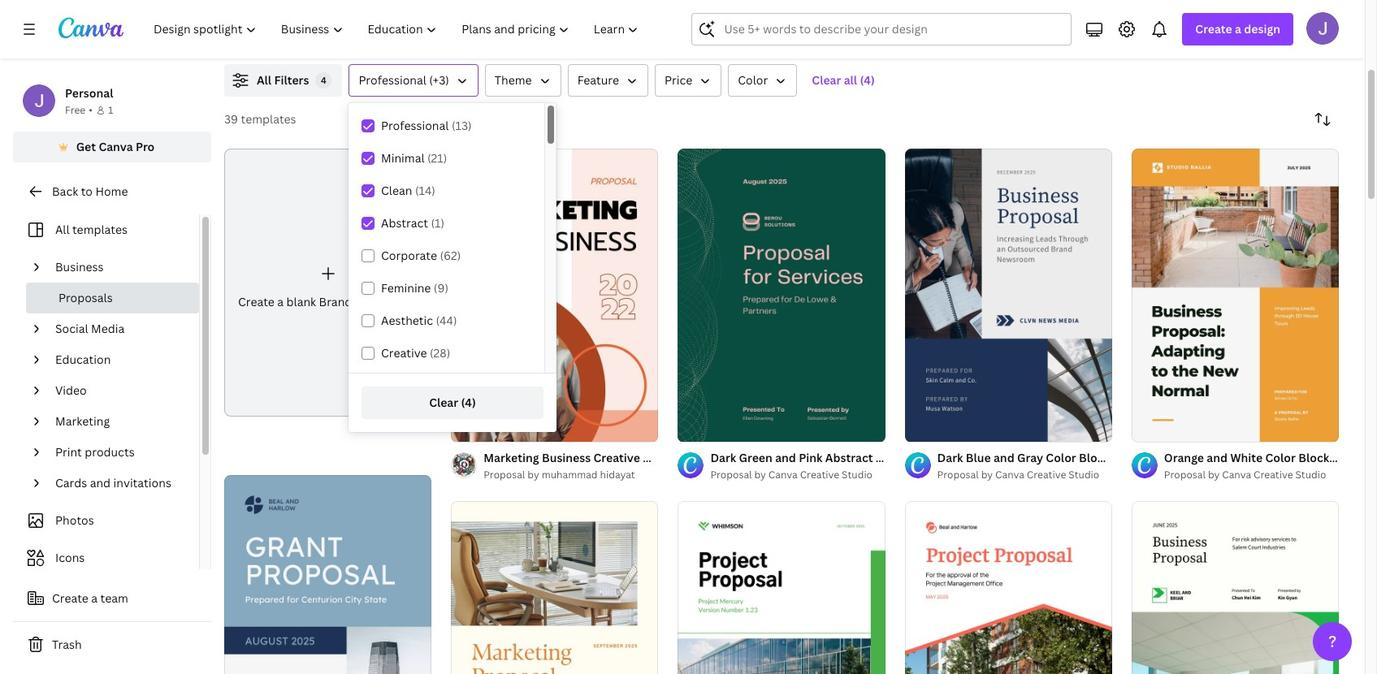 Task type: locate. For each thing, give the bounding box(es) containing it.
business inside marketing business creative pink and orange proposal proposal by muhammad hidayat
[[542, 450, 591, 466]]

2 10 from the left
[[1161, 423, 1172, 435]]

top level navigation element
[[143, 13, 653, 46]]

1 for orange
[[1143, 423, 1148, 435]]

dark green and pink abstract tech general proposal image
[[678, 149, 886, 442]]

0 horizontal spatial clear
[[429, 395, 459, 410]]

orange left white
[[1164, 450, 1204, 466]]

1 of 10 for orange
[[1143, 423, 1172, 435]]

0 vertical spatial professional
[[359, 72, 427, 88]]

marketing inside marketing business creative pink and orange proposal proposal by muhammad hidayat
[[484, 450, 539, 466]]

abstract (1)
[[381, 215, 445, 231]]

abstract
[[381, 215, 428, 231], [826, 450, 873, 466]]

proposal by canva creative studio link down gray
[[938, 467, 1112, 484]]

proposal by canva creative studio link down green
[[711, 467, 886, 484]]

proposals
[[59, 290, 113, 306]]

marketing up the proposal by muhammad hidayat link
[[484, 450, 539, 466]]

1 horizontal spatial pink
[[799, 450, 823, 466]]

0 horizontal spatial a
[[91, 591, 98, 606]]

studio inside dark blue and gray color blocks general proposal proposal by canva creative studio
[[1069, 468, 1100, 482]]

1 horizontal spatial blocks
[[1299, 450, 1335, 466]]

0 vertical spatial business
[[55, 259, 104, 275]]

creative down orange and white color blocks genera link
[[1254, 468, 1294, 482]]

1 vertical spatial business
[[542, 450, 591, 466]]

clear left all
[[812, 72, 841, 88]]

filters
[[274, 72, 309, 88]]

abstract down clean (14)
[[381, 215, 428, 231]]

0 horizontal spatial studio
[[842, 468, 873, 482]]

business
[[55, 259, 104, 275], [542, 450, 591, 466]]

color right gray
[[1046, 450, 1077, 466]]

0 horizontal spatial 1 of 10 link
[[678, 149, 886, 442]]

white and green simple corporate (light) project proposal proposal image
[[678, 502, 886, 675]]

creative down aesthetic
[[381, 345, 427, 361]]

0 vertical spatial create
[[1196, 21, 1233, 37]]

1 horizontal spatial general
[[1119, 450, 1162, 466]]

0 horizontal spatial color
[[738, 72, 768, 88]]

1 vertical spatial templates
[[72, 222, 128, 237]]

by down orange and white color blocks genera link
[[1208, 468, 1220, 482]]

business link
[[49, 252, 189, 283]]

1 horizontal spatial abstract
[[826, 450, 873, 466]]

print
[[55, 445, 82, 460]]

2 horizontal spatial proposal by canva creative studio link
[[1164, 467, 1339, 484]]

minimal (21)
[[381, 150, 447, 166]]

create for create a blank brand management proposal
[[238, 294, 275, 310]]

create a blank brand management proposal element
[[224, 149, 478, 417]]

pink
[[643, 450, 667, 466], [799, 450, 823, 466]]

2 pink from the left
[[799, 450, 823, 466]]

canva left pro
[[99, 139, 133, 154]]

trash link
[[13, 629, 211, 662]]

get
[[76, 139, 96, 154]]

1 horizontal spatial 1
[[690, 423, 694, 435]]

1 horizontal spatial 10
[[1161, 423, 1172, 435]]

pro
[[136, 139, 155, 154]]

all down the back
[[55, 222, 70, 237]]

create inside 'button'
[[52, 591, 88, 606]]

0 vertical spatial templates
[[241, 111, 296, 127]]

proposal inside orange and white color blocks genera proposal by canva creative studio
[[1164, 468, 1206, 482]]

1 proposal by canva creative studio link from the left
[[711, 467, 886, 484]]

1 vertical spatial abstract
[[826, 450, 873, 466]]

3 proposal by canva creative studio link from the left
[[1164, 467, 1339, 484]]

orange
[[693, 450, 733, 466], [1164, 450, 1204, 466]]

brand
[[319, 294, 352, 310]]

cards
[[55, 475, 87, 491]]

creative down gray
[[1027, 468, 1067, 482]]

2 proposal by canva creative studio link from the left
[[938, 467, 1112, 484]]

studio down dark green and pink abstract tech general proposal link
[[842, 468, 873, 482]]

1 horizontal spatial proposal by canva creative studio link
[[938, 467, 1112, 484]]

templates for all templates
[[72, 222, 128, 237]]

video link
[[49, 375, 189, 406]]

create inside dropdown button
[[1196, 21, 1233, 37]]

templates for 39 templates
[[241, 111, 296, 127]]

2 vertical spatial a
[[91, 591, 98, 606]]

1 of 10 link for and
[[678, 149, 886, 442]]

1 horizontal spatial color
[[1046, 450, 1077, 466]]

1 up marketing business creative pink and orange proposal 'link'
[[690, 423, 694, 435]]

general inside the dark green and pink abstract tech general proposal proposal by canva creative studio
[[905, 450, 948, 466]]

1 blocks from the left
[[1079, 450, 1116, 466]]

blocks
[[1079, 450, 1116, 466], [1299, 450, 1335, 466]]

1 vertical spatial all
[[55, 222, 70, 237]]

dark blue and gray color blocks general proposal link
[[938, 449, 1214, 467]]

2 of from the left
[[1150, 423, 1159, 435]]

jacob simon image
[[1307, 12, 1339, 45]]

orange inside orange and white color blocks genera proposal by canva creative studio
[[1164, 450, 1204, 466]]

Search search field
[[725, 14, 1062, 45]]

0 horizontal spatial orange
[[693, 450, 733, 466]]

pink inside marketing business creative pink and orange proposal proposal by muhammad hidayat
[[643, 450, 667, 466]]

creative inside orange and white color blocks genera proposal by canva creative studio
[[1254, 468, 1294, 482]]

professional for professional (13)
[[381, 118, 449, 133]]

Sort by button
[[1307, 103, 1339, 136]]

back
[[52, 184, 78, 199]]

1 horizontal spatial all
[[257, 72, 272, 88]]

video
[[55, 383, 87, 398]]

general inside dark blue and gray color blocks general proposal proposal by canva creative studio
[[1119, 450, 1162, 466]]

1 horizontal spatial a
[[277, 294, 284, 310]]

1 of from the left
[[696, 423, 705, 435]]

0 horizontal spatial of
[[696, 423, 705, 435]]

(1)
[[431, 215, 445, 231]]

1 right •
[[108, 103, 113, 117]]

2 horizontal spatial color
[[1266, 450, 1296, 466]]

a inside "element"
[[277, 294, 284, 310]]

by
[[528, 468, 539, 482], [755, 468, 766, 482], [982, 468, 993, 482], [1208, 468, 1220, 482]]

1 horizontal spatial dark
[[938, 450, 963, 466]]

print products link
[[49, 437, 189, 468]]

1 horizontal spatial create
[[238, 294, 275, 310]]

creative inside the dark green and pink abstract tech general proposal proposal by canva creative studio
[[800, 468, 840, 482]]

4 filter options selected element
[[316, 72, 332, 89]]

1 horizontal spatial marketing
[[484, 450, 539, 466]]

0 vertical spatial all
[[257, 72, 272, 88]]

marketing business creative pink and orange proposal link
[[484, 449, 785, 467]]

0 horizontal spatial all
[[55, 222, 70, 237]]

0 horizontal spatial marketing
[[55, 414, 110, 429]]

0 horizontal spatial create
[[52, 591, 88, 606]]

0 horizontal spatial 1 of 10
[[690, 423, 718, 435]]

a left "team"
[[91, 591, 98, 606]]

price
[[665, 72, 693, 88]]

proposal by canva creative studio link down white
[[1164, 467, 1339, 484]]

0 vertical spatial marketing
[[55, 414, 110, 429]]

0 horizontal spatial business
[[55, 259, 104, 275]]

2 general from the left
[[1119, 450, 1162, 466]]

professional left (+3)
[[359, 72, 427, 88]]

management
[[355, 294, 426, 310]]

professional (13)
[[381, 118, 472, 133]]

marketing down video
[[55, 414, 110, 429]]

all inside 'link'
[[55, 222, 70, 237]]

2 studio from the left
[[1069, 468, 1100, 482]]

corporate (62)
[[381, 248, 461, 263]]

general for tech
[[905, 450, 948, 466]]

0 horizontal spatial 1
[[108, 103, 113, 117]]

design
[[1245, 21, 1281, 37]]

1 horizontal spatial of
[[1150, 423, 1159, 435]]

blank
[[287, 294, 316, 310]]

and right blue
[[994, 450, 1015, 466]]

0 horizontal spatial general
[[905, 450, 948, 466]]

feminine
[[381, 280, 431, 296]]

creative inside marketing business creative pink and orange proposal proposal by muhammad hidayat
[[594, 450, 640, 466]]

pink inside the dark green and pink abstract tech general proposal proposal by canva creative studio
[[799, 450, 823, 466]]

0 vertical spatial a
[[1235, 21, 1242, 37]]

1 horizontal spatial studio
[[1069, 468, 1100, 482]]

and left green
[[670, 450, 690, 466]]

pink for and
[[643, 450, 667, 466]]

proposal inside "element"
[[429, 294, 478, 310]]

1 vertical spatial professional
[[381, 118, 449, 133]]

1 of 10 link for white
[[1132, 149, 1339, 442]]

1 orange from the left
[[693, 450, 733, 466]]

of for orange and white color blocks genera
[[1150, 423, 1159, 435]]

1 general from the left
[[905, 450, 948, 466]]

3 by from the left
[[982, 468, 993, 482]]

brand management proposal templates image
[[993, 0, 1339, 45], [1095, 0, 1237, 15]]

professional
[[359, 72, 427, 88], [381, 118, 449, 133]]

social
[[55, 321, 88, 336]]

color inside color button
[[738, 72, 768, 88]]

0 horizontal spatial pink
[[643, 450, 667, 466]]

1 10 from the left
[[708, 423, 718, 435]]

theme button
[[485, 64, 561, 97]]

muhammad
[[542, 468, 598, 482]]

abstract left "tech"
[[826, 450, 873, 466]]

2 dark from the left
[[938, 450, 963, 466]]

1 horizontal spatial 1 of 10
[[1143, 423, 1172, 435]]

2 1 of 10 link from the left
[[1132, 149, 1339, 442]]

1 of 10 for dark
[[690, 423, 718, 435]]

1 vertical spatial clear
[[429, 395, 459, 410]]

dark left green
[[711, 450, 737, 466]]

color button
[[728, 64, 798, 97]]

white
[[1231, 450, 1263, 466]]

1 vertical spatial create
[[238, 294, 275, 310]]

and left white
[[1207, 450, 1228, 466]]

clear
[[812, 72, 841, 88], [429, 395, 459, 410]]

1 for dark
[[690, 423, 694, 435]]

blocks left genera
[[1299, 450, 1335, 466]]

create down icons
[[52, 591, 88, 606]]

business up muhammad
[[542, 450, 591, 466]]

by down green
[[755, 468, 766, 482]]

marketing business creative pink and orange proposal image
[[451, 149, 659, 442]]

and right 'cards' on the left bottom
[[90, 475, 111, 491]]

cream and orange simple corporate (light) marketing proposal proposal image
[[451, 502, 659, 675]]

dark left blue
[[938, 450, 963, 466]]

(4)
[[860, 72, 875, 88], [461, 395, 476, 410]]

0 horizontal spatial proposal by canva creative studio link
[[711, 467, 886, 484]]

2 orange from the left
[[1164, 450, 1204, 466]]

studio
[[842, 468, 873, 482], [1069, 468, 1100, 482], [1296, 468, 1327, 482]]

professional up minimal (21)
[[381, 118, 449, 133]]

studio for abstract
[[842, 468, 873, 482]]

2 blocks from the left
[[1299, 450, 1335, 466]]

0 horizontal spatial templates
[[72, 222, 128, 237]]

studio down the dark blue and gray color blocks general proposal link
[[1069, 468, 1100, 482]]

(13)
[[452, 118, 472, 133]]

abstract inside the dark green and pink abstract tech general proposal proposal by canva creative studio
[[826, 450, 873, 466]]

all left the filters
[[257, 72, 272, 88]]

dark inside the dark green and pink abstract tech general proposal proposal by canva creative studio
[[711, 450, 737, 466]]

create a team button
[[13, 583, 211, 615]]

studio down orange and white color blocks genera link
[[1296, 468, 1327, 482]]

feature
[[578, 72, 619, 88]]

a inside dropdown button
[[1235, 21, 1242, 37]]

orange and white color blocks general proposal image
[[1132, 149, 1339, 442]]

None search field
[[692, 13, 1072, 46]]

1 horizontal spatial templates
[[241, 111, 296, 127]]

create a design button
[[1183, 13, 1294, 46]]

1 horizontal spatial clear
[[812, 72, 841, 88]]

1 up the dark blue and gray color blocks general proposal link
[[1143, 423, 1148, 435]]

templates right 39
[[241, 111, 296, 127]]

10 for orange
[[1161, 423, 1172, 435]]

1 vertical spatial a
[[277, 294, 284, 310]]

1 by from the left
[[528, 468, 539, 482]]

dark for dark green and pink abstract tech general proposal
[[711, 450, 737, 466]]

professional (+3) button
[[349, 64, 479, 97]]

1 studio from the left
[[842, 468, 873, 482]]

by inside orange and white color blocks genera proposal by canva creative studio
[[1208, 468, 1220, 482]]

2 by from the left
[[755, 468, 766, 482]]

get canva pro button
[[13, 132, 211, 163]]

create for create a design
[[1196, 21, 1233, 37]]

orange left green
[[693, 450, 733, 466]]

of
[[696, 423, 705, 435], [1150, 423, 1159, 435]]

products
[[85, 445, 135, 460]]

2 horizontal spatial 1
[[1143, 423, 1148, 435]]

dark inside dark blue and gray color blocks general proposal proposal by canva creative studio
[[938, 450, 963, 466]]

general
[[905, 450, 948, 466], [1119, 450, 1162, 466]]

0 vertical spatial clear
[[812, 72, 841, 88]]

corporate
[[381, 248, 437, 263]]

canva down gray
[[996, 468, 1025, 482]]

professional for professional (+3)
[[359, 72, 427, 88]]

1 pink from the left
[[643, 450, 667, 466]]

color
[[738, 72, 768, 88], [1046, 450, 1077, 466], [1266, 450, 1296, 466]]

education link
[[49, 345, 189, 375]]

marketing for marketing
[[55, 414, 110, 429]]

creative down dark green and pink abstract tech general proposal link
[[800, 468, 840, 482]]

of for dark green and pink abstract tech general proposal
[[696, 423, 705, 435]]

templates inside 'link'
[[72, 222, 128, 237]]

0 horizontal spatial abstract
[[381, 215, 428, 231]]

2 vertical spatial create
[[52, 591, 88, 606]]

gray
[[1018, 450, 1044, 466]]

dark
[[711, 450, 737, 466], [938, 450, 963, 466]]

a left "blank" at the top left of page
[[277, 294, 284, 310]]

clear (4) button
[[362, 387, 544, 419]]

1 dark from the left
[[711, 450, 737, 466]]

all
[[257, 72, 272, 88], [55, 222, 70, 237]]

2 horizontal spatial create
[[1196, 21, 1233, 37]]

0 horizontal spatial dark
[[711, 450, 737, 466]]

create left "blank" at the top left of page
[[238, 294, 275, 310]]

2 horizontal spatial studio
[[1296, 468, 1327, 482]]

a for team
[[91, 591, 98, 606]]

1 horizontal spatial 1 of 10 link
[[1132, 149, 1339, 442]]

by left muhammad
[[528, 468, 539, 482]]

studio inside orange and white color blocks genera proposal by canva creative studio
[[1296, 468, 1327, 482]]

0 horizontal spatial 10
[[708, 423, 718, 435]]

studio inside the dark green and pink abstract tech general proposal proposal by canva creative studio
[[842, 468, 873, 482]]

professional inside professional (+3) button
[[359, 72, 427, 88]]

create inside "element"
[[238, 294, 275, 310]]

3 studio from the left
[[1296, 468, 1327, 482]]

and right green
[[775, 450, 796, 466]]

1 horizontal spatial business
[[542, 450, 591, 466]]

color inside dark blue and gray color blocks general proposal proposal by canva creative studio
[[1046, 450, 1077, 466]]

1 of 10
[[690, 423, 718, 435], [1143, 423, 1172, 435]]

templates down "back to home"
[[72, 222, 128, 237]]

canva down green
[[769, 468, 798, 482]]

aesthetic (44)
[[381, 313, 457, 328]]

blocks inside dark blue and gray color blocks general proposal proposal by canva creative studio
[[1079, 450, 1116, 466]]

39 templates
[[224, 111, 296, 127]]

marketing link
[[49, 406, 189, 437]]

all templates
[[55, 222, 128, 237]]

studio for color
[[1069, 468, 1100, 482]]

blocks right gray
[[1079, 450, 1116, 466]]

proposal by canva creative studio link for gray
[[938, 467, 1112, 484]]

create left design
[[1196, 21, 1233, 37]]

business up proposals in the left of the page
[[55, 259, 104, 275]]

1 vertical spatial marketing
[[484, 450, 539, 466]]

by down blue
[[982, 468, 993, 482]]

a left design
[[1235, 21, 1242, 37]]

1 of 10 link
[[678, 149, 886, 442], [1132, 149, 1339, 442]]

4 by from the left
[[1208, 468, 1220, 482]]

green
[[739, 450, 773, 466]]

2 1 of 10 from the left
[[1143, 423, 1172, 435]]

creative (28)
[[381, 345, 450, 361]]

a inside 'button'
[[91, 591, 98, 606]]

2 horizontal spatial a
[[1235, 21, 1242, 37]]

marketing business creative pink and orange proposal proposal by muhammad hidayat
[[484, 450, 785, 482]]

canva down white
[[1223, 468, 1252, 482]]

canva inside 'button'
[[99, 139, 133, 154]]

0 horizontal spatial blocks
[[1079, 450, 1116, 466]]

0 horizontal spatial (4)
[[461, 395, 476, 410]]

proposal by canva creative studio link
[[711, 467, 886, 484], [938, 467, 1112, 484], [1164, 467, 1339, 484]]

creative up hidayat
[[594, 450, 640, 466]]

color right 'price' button
[[738, 72, 768, 88]]

free
[[65, 103, 86, 117]]

1 horizontal spatial (4)
[[860, 72, 875, 88]]

color right white
[[1266, 450, 1296, 466]]

1 1 of 10 link from the left
[[678, 149, 886, 442]]

clear down (28)
[[429, 395, 459, 410]]

1 1 of 10 from the left
[[690, 423, 718, 435]]

1 horizontal spatial orange
[[1164, 450, 1204, 466]]

1 brand management proposal templates image from the left
[[993, 0, 1339, 45]]



Task type: vqa. For each thing, say whether or not it's contained in the screenshot.


Task type: describe. For each thing, give the bounding box(es) containing it.
aesthetic
[[381, 313, 433, 328]]

creative inside dark blue and gray color blocks general proposal proposal by canva creative studio
[[1027, 468, 1067, 482]]

canva inside orange and white color blocks genera proposal by canva creative studio
[[1223, 468, 1252, 482]]

back to home link
[[13, 176, 211, 208]]

(21)
[[428, 150, 447, 166]]

home
[[95, 184, 128, 199]]

orange and white color blocks genera link
[[1164, 449, 1378, 467]]

dark green and pink abstract tech general proposal link
[[711, 449, 1000, 467]]

social media
[[55, 321, 125, 336]]

dark for dark blue and gray color blocks general proposal
[[938, 450, 963, 466]]

by inside marketing business creative pink and orange proposal proposal by muhammad hidayat
[[528, 468, 539, 482]]

free •
[[65, 103, 93, 117]]

create a design
[[1196, 21, 1281, 37]]

hidayat
[[600, 468, 635, 482]]

dark green and pink abstract tech general proposal proposal by canva creative studio
[[711, 450, 1000, 482]]

marketing for marketing business creative pink and orange proposal proposal by muhammad hidayat
[[484, 450, 539, 466]]

(+3)
[[429, 72, 449, 88]]

orange and white color blocks genera proposal by canva creative studio
[[1164, 450, 1378, 482]]

cards and invitations
[[55, 475, 171, 491]]

orange inside marketing business creative pink and orange proposal proposal by muhammad hidayat
[[693, 450, 733, 466]]

invitations
[[113, 475, 171, 491]]

icons
[[55, 550, 85, 566]]

blocks inside orange and white color blocks genera proposal by canva creative studio
[[1299, 450, 1335, 466]]

and inside "link"
[[90, 475, 111, 491]]

clear all (4) button
[[804, 64, 883, 97]]

dark blue and gray color blocks general proposal image
[[905, 149, 1112, 442]]

to
[[81, 184, 93, 199]]

feature button
[[568, 64, 649, 97]]

and inside marketing business creative pink and orange proposal proposal by muhammad hidayat
[[670, 450, 690, 466]]

10 for dark
[[708, 423, 718, 435]]

all for all filters
[[257, 72, 272, 88]]

by inside the dark green and pink abstract tech general proposal proposal by canva creative studio
[[755, 468, 766, 482]]

0 vertical spatial (4)
[[860, 72, 875, 88]]

proposal by canva creative studio link for color
[[1164, 467, 1339, 484]]

theme
[[495, 72, 532, 88]]

2 brand management proposal templates image from the left
[[1095, 0, 1237, 15]]

professional (+3)
[[359, 72, 449, 88]]

minimal
[[381, 150, 425, 166]]

create a team
[[52, 591, 128, 606]]

blue and gray color blocks general proposal image
[[224, 476, 432, 675]]

(44)
[[436, 313, 457, 328]]

all for all templates
[[55, 222, 70, 237]]

cards and invitations link
[[49, 468, 189, 499]]

clean
[[381, 183, 412, 198]]

all templates link
[[23, 215, 189, 245]]

back to home
[[52, 184, 128, 199]]

grey and red minimal photocentric project proposal proposal image
[[905, 502, 1112, 675]]

(14)
[[415, 183, 436, 198]]

clear for clear (4)
[[429, 395, 459, 410]]

color inside orange and white color blocks genera proposal by canva creative studio
[[1266, 450, 1296, 466]]

education
[[55, 352, 111, 367]]

canva inside dark blue and gray color blocks general proposal proposal by canva creative studio
[[996, 468, 1025, 482]]

clear (4)
[[429, 395, 476, 410]]

print products
[[55, 445, 135, 460]]

create for create a team
[[52, 591, 88, 606]]

proposal by canva creative studio link for pink
[[711, 467, 886, 484]]

create a blank brand management proposal
[[238, 294, 478, 310]]

39
[[224, 111, 238, 127]]

general for blocks
[[1119, 450, 1162, 466]]

pink for abstract
[[799, 450, 823, 466]]

create a blank brand management proposal link
[[224, 149, 478, 417]]

proposal by muhammad hidayat link
[[484, 467, 659, 484]]

all filters
[[257, 72, 309, 88]]

price button
[[655, 64, 722, 97]]

a for design
[[1235, 21, 1242, 37]]

clean (14)
[[381, 183, 436, 198]]

blue
[[966, 450, 991, 466]]

icons link
[[23, 543, 189, 574]]

(28)
[[430, 345, 450, 361]]

1 vertical spatial (4)
[[461, 395, 476, 410]]

and inside dark blue and gray color blocks general proposal proposal by canva creative studio
[[994, 450, 1015, 466]]

dark blue and gray color blocks general proposal proposal by canva creative studio
[[938, 450, 1214, 482]]

clear for clear all (4)
[[812, 72, 841, 88]]

•
[[89, 103, 93, 117]]

a for blank
[[277, 294, 284, 310]]

and inside the dark green and pink abstract tech general proposal proposal by canva creative studio
[[775, 450, 796, 466]]

media
[[91, 321, 125, 336]]

trash
[[52, 637, 82, 653]]

(9)
[[434, 280, 449, 296]]

canva inside the dark green and pink abstract tech general proposal proposal by canva creative studio
[[769, 468, 798, 482]]

clear all (4)
[[812, 72, 875, 88]]

(62)
[[440, 248, 461, 263]]

and inside orange and white color blocks genera proposal by canva creative studio
[[1207, 450, 1228, 466]]

genera
[[1338, 450, 1378, 466]]

by inside dark blue and gray color blocks general proposal proposal by canva creative studio
[[982, 468, 993, 482]]

social media link
[[49, 314, 189, 345]]

photos link
[[23, 506, 189, 536]]

get canva pro
[[76, 139, 155, 154]]

feminine (9)
[[381, 280, 449, 296]]

green and white minimal photocentric business proposal proposal image
[[1132, 502, 1339, 675]]

all
[[844, 72, 858, 88]]

team
[[100, 591, 128, 606]]

0 vertical spatial abstract
[[381, 215, 428, 231]]

business inside business link
[[55, 259, 104, 275]]

photos
[[55, 513, 94, 528]]



